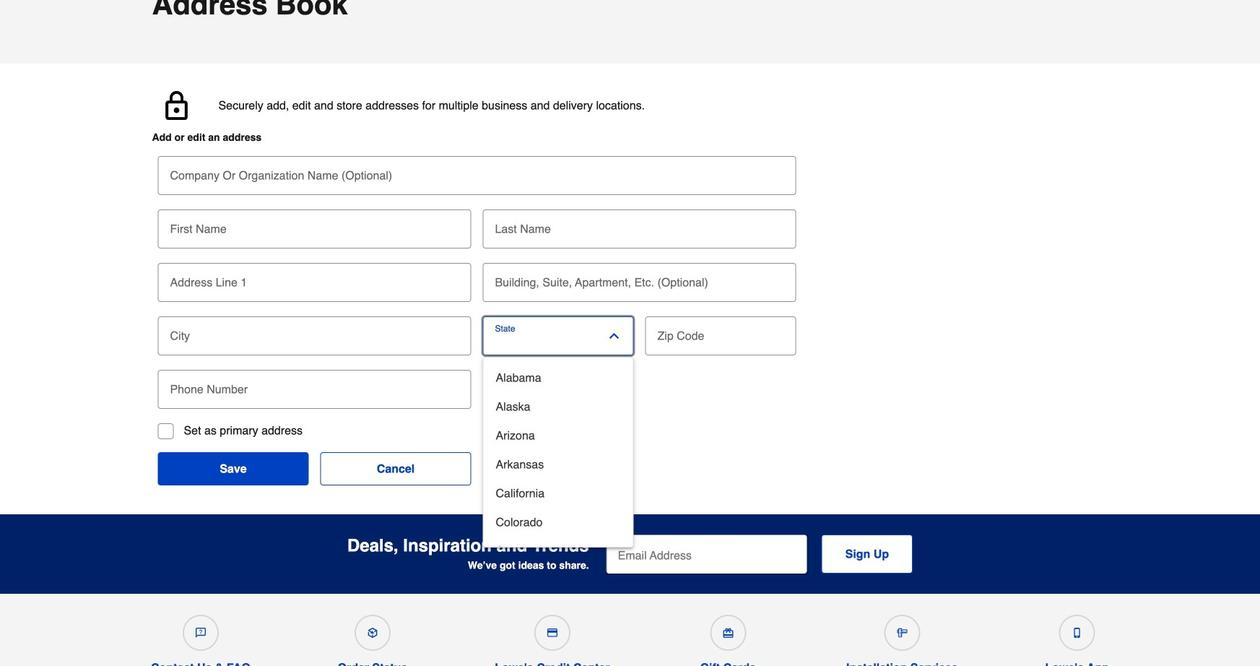 Task type: describe. For each thing, give the bounding box(es) containing it.
credit card image
[[548, 628, 558, 638]]

phoneNumber text field
[[164, 370, 466, 402]]

mobile image
[[1073, 628, 1083, 638]]

Email Address email field
[[607, 535, 808, 574]]

City text field
[[164, 316, 466, 348]]

line2 text field
[[489, 263, 791, 295]]

line1 text field
[[164, 263, 466, 295]]

postalCode text field
[[651, 316, 791, 348]]

FirstName text field
[[164, 210, 466, 241]]

dimensions image
[[898, 628, 908, 638]]



Task type: vqa. For each thing, say whether or not it's contained in the screenshot.
"FORM"
yes



Task type: locate. For each thing, give the bounding box(es) containing it.
customer care image
[[196, 628, 206, 638]]

gift card image
[[723, 628, 734, 638]]

main content
[[0, 0, 1261, 666]]

LastName text field
[[489, 210, 791, 241]]

companyName text field
[[164, 156, 791, 188]]

pickup image
[[368, 628, 378, 638]]

form
[[607, 535, 913, 575]]



